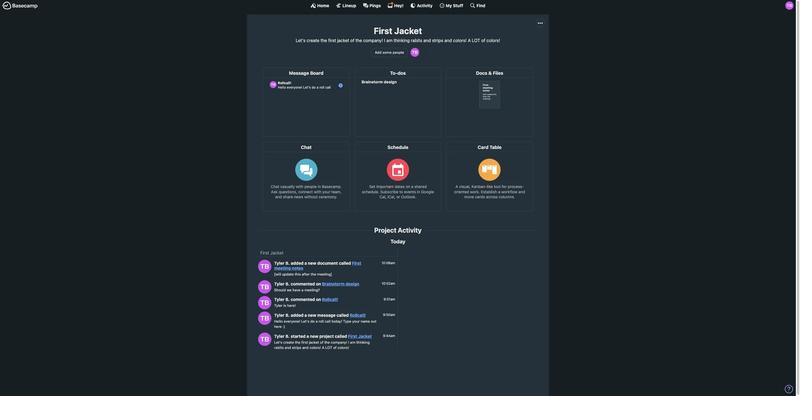 Task type: vqa. For each thing, say whether or not it's contained in the screenshot.
share
no



Task type: locate. For each thing, give the bounding box(es) containing it.
project
[[319, 334, 334, 339]]

10:02am
[[382, 282, 395, 286]]

1 horizontal spatial i
[[384, 38, 385, 43]]

0 vertical spatial i
[[384, 38, 385, 43]]

i inside first jacket let's create the first jacket of the company! i am thinking rabits and strips and colors! a lot of colors!
[[384, 38, 385, 43]]

0 vertical spatial added
[[291, 261, 304, 266]]

after
[[302, 273, 310, 277]]

tyler black image
[[258, 260, 271, 274], [258, 281, 271, 294], [258, 312, 271, 326], [258, 333, 271, 347]]

jacket up meeting
[[270, 251, 284, 256]]

rollcall! up your
[[350, 313, 366, 318]]

tyler for tyler b. commented on brainstorm design
[[274, 282, 285, 287]]

1 horizontal spatial company!
[[363, 38, 383, 43]]

1 vertical spatial first jacket link
[[348, 334, 372, 339]]

meeting
[[274, 266, 291, 271]]

company! inside the let's create the first jacket of the company! i am thinking rabits and strips and colors! a lot of colors!
[[331, 341, 347, 345]]

my stuff button
[[439, 3, 463, 8]]

lot inside first jacket let's create the first jacket of the company! i am thinking rabits and strips and colors! a lot of colors!
[[472, 38, 480, 43]]

find button
[[470, 3, 485, 8]]

2 vertical spatial let's
[[274, 341, 282, 345]]

new up after
[[308, 261, 316, 266]]

4 tyler from the top
[[274, 304, 282, 308]]

first meeting notes link
[[274, 261, 361, 271]]

b. for tyler b. added a new message called rollcall!
[[286, 313, 290, 318]]

this
[[295, 273, 301, 277]]

0 horizontal spatial lot
[[325, 346, 332, 351]]

new up do
[[308, 313, 316, 318]]

new
[[308, 261, 316, 266], [308, 313, 316, 318], [310, 334, 318, 339]]

rollcall!
[[322, 298, 338, 303], [350, 313, 366, 318]]

1 vertical spatial new
[[308, 313, 316, 318]]

1 vertical spatial called
[[337, 313, 349, 318]]

activity up today
[[398, 227, 422, 235]]

0 vertical spatial strips
[[432, 38, 443, 43]]

2 added from the top
[[291, 313, 304, 318]]

0 horizontal spatial rabits
[[274, 346, 284, 351]]

2 tyler black image from the top
[[258, 281, 271, 294]]

2 tyler from the top
[[274, 282, 285, 287]]

tyler up the [will
[[274, 261, 285, 266]]

today!
[[332, 320, 342, 324]]

1 b. from the top
[[286, 261, 290, 266]]

out
[[371, 320, 376, 324]]

added for document
[[291, 261, 304, 266]]

1 vertical spatial jacket
[[309, 341, 319, 345]]

0 vertical spatial first jacket link
[[260, 251, 284, 256]]

1 vertical spatial first
[[301, 341, 308, 345]]

b. up tyler is here!
[[286, 298, 290, 303]]

company! up add
[[363, 38, 383, 43]]

1 horizontal spatial rollcall! link
[[350, 313, 366, 318]]

1 vertical spatial a
[[322, 346, 324, 351]]

hello
[[274, 320, 283, 324]]

have
[[293, 288, 300, 293]]

tyler for tyler is here!
[[274, 304, 282, 308]]

1 horizontal spatial jacket
[[337, 38, 349, 43]]

tyler up is
[[274, 298, 285, 303]]

first inside first jacket let's create the first jacket of the company! i am thinking rabits and strips and colors! a lot of colors!
[[374, 26, 392, 36]]

tyler black image for tyler b. commented on
[[258, 281, 271, 294]]

first jacket link up meeting
[[260, 251, 284, 256]]

thinking
[[394, 38, 410, 43], [356, 341, 370, 345]]

1 horizontal spatial first
[[328, 38, 336, 43]]

new for message
[[308, 313, 316, 318]]

0 horizontal spatial tyler black image
[[258, 297, 271, 310]]

tyler down here
[[274, 334, 285, 339]]

b. up update
[[286, 261, 290, 266]]

2 vertical spatial called
[[335, 334, 347, 339]]

a for project
[[307, 334, 309, 339]]

0 vertical spatial jacket
[[394, 26, 422, 36]]

message
[[317, 313, 336, 318]]

tyler left is
[[274, 304, 282, 308]]

0 vertical spatial let's
[[296, 38, 306, 43]]

first jacket let's create the first jacket of the company! i am thinking rabits and strips and colors! a lot of colors!
[[296, 26, 500, 43]]

a inside hello everyone! let's do a roll call today! type your name out here :)
[[316, 320, 318, 324]]

3 tyler black image from the top
[[258, 312, 271, 326]]

tyler up hello
[[274, 313, 285, 318]]

first jacket link
[[260, 251, 284, 256], [348, 334, 372, 339]]

let's inside first jacket let's create the first jacket of the company! i am thinking rabits and strips and colors! a lot of colors!
[[296, 38, 306, 43]]

b. for tyler b. started a new project called first jacket
[[286, 334, 290, 339]]

3 b. from the top
[[286, 298, 290, 303]]

0 vertical spatial lot
[[472, 38, 480, 43]]

on
[[316, 282, 321, 287], [316, 298, 321, 303]]

tyler black image inside main element
[[785, 1, 794, 10]]

first inside the let's create the first jacket of the company! i am thinking rabits and strips and colors! a lot of colors!
[[301, 341, 308, 345]]

2 horizontal spatial jacket
[[394, 26, 422, 36]]

add
[[375, 50, 382, 55]]

10:02am element
[[382, 282, 395, 286]]

new for project
[[310, 334, 318, 339]]

am up add some people
[[386, 38, 393, 43]]

added
[[291, 261, 304, 266], [291, 313, 304, 318]]

jacket
[[394, 26, 422, 36], [270, 251, 284, 256], [358, 334, 372, 339]]

b. up everyone!
[[286, 313, 290, 318]]

called up type
[[337, 313, 349, 318]]

0 horizontal spatial am
[[350, 341, 355, 345]]

[will update this after the meeting]
[[274, 273, 332, 277]]

rollcall! link for tyler b. commented on
[[322, 298, 338, 303]]

tyler b. added a new document called
[[274, 261, 352, 266]]

1 commented from the top
[[291, 282, 315, 287]]

let's
[[296, 38, 306, 43], [301, 320, 309, 324], [274, 341, 282, 345]]

1 vertical spatial let's
[[301, 320, 309, 324]]

thinking down name
[[356, 341, 370, 345]]

rabits
[[411, 38, 422, 43], [274, 346, 284, 351]]

0 horizontal spatial company!
[[331, 341, 347, 345]]

i up some
[[384, 38, 385, 43]]

2 b. from the top
[[286, 282, 290, 287]]

rollcall! link for tyler b. added a new message called
[[350, 313, 366, 318]]

1 vertical spatial rabits
[[274, 346, 284, 351]]

everyone!
[[284, 320, 300, 324]]

b.
[[286, 261, 290, 266], [286, 282, 290, 287], [286, 298, 290, 303], [286, 313, 290, 318], [286, 334, 290, 339]]

a right have
[[301, 288, 303, 293]]

called for project
[[335, 334, 347, 339]]

added up everyone!
[[291, 313, 304, 318]]

new for document
[[308, 261, 316, 266]]

0 vertical spatial create
[[307, 38, 319, 43]]

0 horizontal spatial i
[[348, 341, 349, 345]]

your
[[352, 320, 360, 324]]

rollcall! link down brainstorm
[[322, 298, 338, 303]]

0 horizontal spatial rollcall! link
[[322, 298, 338, 303]]

jacket down name
[[358, 334, 372, 339]]

added up the this
[[291, 261, 304, 266]]

9:51am
[[384, 298, 395, 302]]

project
[[374, 227, 396, 235]]

of
[[350, 38, 354, 43], [481, 38, 485, 43], [320, 341, 323, 345], [333, 346, 337, 351]]

1 vertical spatial added
[[291, 313, 304, 318]]

first inside first meeting notes
[[352, 261, 361, 266]]

first
[[328, 38, 336, 43], [301, 341, 308, 345]]

should
[[274, 288, 286, 293]]

1 horizontal spatial create
[[307, 38, 319, 43]]

company!
[[363, 38, 383, 43], [331, 341, 347, 345]]

activity left my
[[417, 3, 433, 8]]

0 vertical spatial thinking
[[394, 38, 410, 43]]

thinking up people
[[394, 38, 410, 43]]

a right do
[[316, 320, 318, 324]]

0 horizontal spatial a
[[322, 346, 324, 351]]

tyler for tyler b. added a new document called
[[274, 261, 285, 266]]

a right notes
[[305, 261, 307, 266]]

i
[[384, 38, 385, 43], [348, 341, 349, 345]]

0 vertical spatial first
[[328, 38, 336, 43]]

0 vertical spatial a
[[468, 38, 471, 43]]

home link
[[311, 3, 329, 8]]

first meeting notes
[[274, 261, 361, 271]]

2 on from the top
[[316, 298, 321, 303]]

tyler for tyler b. added a new message called rollcall!
[[274, 313, 285, 318]]

1 vertical spatial lot
[[325, 346, 332, 351]]

name
[[361, 320, 370, 324]]

1 vertical spatial company!
[[331, 341, 347, 345]]

0 vertical spatial tyler black image
[[785, 1, 794, 10]]

10:08am element
[[382, 261, 395, 266]]

activity inside main element
[[417, 3, 433, 8]]

1 horizontal spatial strips
[[432, 38, 443, 43]]

let's for first
[[296, 38, 306, 43]]

jacket for first jacket
[[270, 251, 284, 256]]

lot
[[472, 38, 480, 43], [325, 346, 332, 351]]

strips
[[432, 38, 443, 43], [292, 346, 301, 351]]

strips inside first jacket let's create the first jacket of the company! i am thinking rabits and strips and colors! a lot of colors!
[[432, 38, 443, 43]]

0 vertical spatial commented
[[291, 282, 315, 287]]

0 vertical spatial new
[[308, 261, 316, 266]]

lot inside the let's create the first jacket of the company! i am thinking rabits and strips and colors! a lot of colors!
[[325, 346, 332, 351]]

0 vertical spatial company!
[[363, 38, 383, 43]]

1 vertical spatial on
[[316, 298, 321, 303]]

b. left started at the bottom left
[[286, 334, 290, 339]]

1 horizontal spatial tyler black image
[[411, 48, 419, 57]]

let's inside the let's create the first jacket of the company! i am thinking rabits and strips and colors! a lot of colors!
[[274, 341, 282, 345]]

brainstorm
[[322, 282, 345, 287]]

[will
[[274, 273, 281, 277]]

on for rollcall!
[[316, 298, 321, 303]]

1 horizontal spatial first jacket link
[[348, 334, 372, 339]]

jacket inside the let's create the first jacket of the company! i am thinking rabits and strips and colors! a lot of colors!
[[309, 341, 319, 345]]

tyler b. added a new message called rollcall!
[[274, 313, 366, 318]]

2 commented from the top
[[291, 298, 315, 303]]

brainstorm design link
[[322, 282, 359, 287]]

people
[[393, 50, 404, 55]]

3 tyler from the top
[[274, 298, 285, 303]]

1 vertical spatial rollcall! link
[[350, 313, 366, 318]]

0 horizontal spatial jacket
[[270, 251, 284, 256]]

commented up the "should we have a meeting?"
[[291, 282, 315, 287]]

2 vertical spatial new
[[310, 334, 318, 339]]

5 b. from the top
[[286, 334, 290, 339]]

6 tyler from the top
[[274, 334, 285, 339]]

1 vertical spatial i
[[348, 341, 349, 345]]

jacket for first jacket let's create the first jacket of the company! i am thinking rabits and strips and colors! a lot of colors!
[[394, 26, 422, 36]]

0 vertical spatial on
[[316, 282, 321, 287]]

first inside first jacket let's create the first jacket of the company! i am thinking rabits and strips and colors! a lot of colors!
[[328, 38, 336, 43]]

0 horizontal spatial jacket
[[309, 341, 319, 345]]

and
[[423, 38, 431, 43], [444, 38, 452, 43], [285, 346, 291, 351], [302, 346, 309, 351]]

4 b. from the top
[[286, 313, 290, 318]]

tyler black image for tyler b. added a new message called
[[258, 312, 271, 326]]

jacket
[[337, 38, 349, 43], [309, 341, 319, 345]]

1 on from the top
[[316, 282, 321, 287]]

4 tyler black image from the top
[[258, 333, 271, 347]]

0 horizontal spatial create
[[283, 341, 294, 345]]

1 vertical spatial commented
[[291, 298, 315, 303]]

1 horizontal spatial a
[[468, 38, 471, 43]]

let's create the first jacket of the company! i am thinking rabits and strips and colors! a lot of colors!
[[274, 341, 370, 351]]

1 vertical spatial thinking
[[356, 341, 370, 345]]

should we have a meeting?
[[274, 288, 320, 293]]

jacket up people
[[394, 26, 422, 36]]

0 horizontal spatial first
[[301, 341, 308, 345]]

am down your
[[350, 341, 355, 345]]

first jacket link down your
[[348, 334, 372, 339]]

1 vertical spatial create
[[283, 341, 294, 345]]

1 tyler black image from the top
[[258, 260, 271, 274]]

tyler black image for tyler b. started a new project called
[[258, 333, 271, 347]]

1 added from the top
[[291, 261, 304, 266]]

1 horizontal spatial thinking
[[394, 38, 410, 43]]

tyler up should
[[274, 282, 285, 287]]

let's inside hello everyone! let's do a roll call today! type your name out here :)
[[301, 320, 309, 324]]

jacket inside first jacket let's create the first jacket of the company! i am thinking rabits and strips and colors! a lot of colors!
[[394, 26, 422, 36]]

first
[[374, 26, 392, 36], [260, 251, 269, 256], [352, 261, 361, 266], [348, 334, 357, 339]]

rollcall! link
[[322, 298, 338, 303], [350, 313, 366, 318]]

tyler black image
[[785, 1, 794, 10], [411, 48, 419, 57], [258, 297, 271, 310]]

b. for tyler b. commented on brainstorm design
[[286, 282, 290, 287]]

commented
[[291, 282, 315, 287], [291, 298, 315, 303]]

do
[[310, 320, 315, 324]]

jacket inside first jacket let's create the first jacket of the company! i am thinking rabits and strips and colors! a lot of colors!
[[337, 38, 349, 43]]

0 vertical spatial called
[[339, 261, 351, 266]]

on up meeting?
[[316, 282, 321, 287]]

tyler b. started a new project called first jacket
[[274, 334, 372, 339]]

activity link
[[410, 3, 433, 8]]

started
[[291, 334, 306, 339]]

am
[[386, 38, 393, 43], [350, 341, 355, 345]]

create
[[307, 38, 319, 43], [283, 341, 294, 345]]

i down type
[[348, 341, 349, 345]]

on down meeting?
[[316, 298, 321, 303]]

0 vertical spatial rollcall! link
[[322, 298, 338, 303]]

hey! button
[[388, 2, 404, 8]]

0 vertical spatial activity
[[417, 3, 433, 8]]

1 horizontal spatial am
[[386, 38, 393, 43]]

company! down project
[[331, 341, 347, 345]]

1 vertical spatial strips
[[292, 346, 301, 351]]

find
[[477, 3, 485, 8]]

b. up we
[[286, 282, 290, 287]]

1 horizontal spatial jacket
[[358, 334, 372, 339]]

0 horizontal spatial thinking
[[356, 341, 370, 345]]

0 vertical spatial am
[[386, 38, 393, 43]]

0 vertical spatial rollcall!
[[322, 298, 338, 303]]

1 vertical spatial rollcall!
[[350, 313, 366, 318]]

2 vertical spatial tyler black image
[[258, 297, 271, 310]]

1 vertical spatial am
[[350, 341, 355, 345]]

1 vertical spatial jacket
[[270, 251, 284, 256]]

first for first meeting notes
[[352, 261, 361, 266]]

called right project
[[335, 334, 347, 339]]

i inside the let's create the first jacket of the company! i am thinking rabits and strips and colors! a lot of colors!
[[348, 341, 349, 345]]

colors!
[[453, 38, 467, 43], [487, 38, 500, 43], [310, 346, 321, 351], [338, 346, 349, 351]]

1 horizontal spatial lot
[[472, 38, 480, 43]]

1 horizontal spatial rabits
[[411, 38, 422, 43]]

document
[[317, 261, 338, 266]]

0 vertical spatial jacket
[[337, 38, 349, 43]]

rollcall! link up your
[[350, 313, 366, 318]]

commented down the "should we have a meeting?"
[[291, 298, 315, 303]]

the
[[321, 38, 327, 43], [356, 38, 362, 43], [311, 273, 316, 277], [295, 341, 300, 345], [324, 341, 330, 345]]

a right started at the bottom left
[[307, 334, 309, 339]]

a down tyler b. commented on rollcall!
[[305, 313, 307, 318]]

9:50am element
[[383, 313, 395, 318]]

1 tyler from the top
[[274, 261, 285, 266]]

called
[[339, 261, 351, 266], [337, 313, 349, 318], [335, 334, 347, 339]]

0 vertical spatial rabits
[[411, 38, 422, 43]]

0 horizontal spatial strips
[[292, 346, 301, 351]]

new up the let's create the first jacket of the company! i am thinking rabits and strips and colors! a lot of colors!
[[310, 334, 318, 339]]

rollcall! down brainstorm
[[322, 298, 338, 303]]

here!
[[287, 304, 296, 308]]

5 tyler from the top
[[274, 313, 285, 318]]

2 horizontal spatial tyler black image
[[785, 1, 794, 10]]

called right document
[[339, 261, 351, 266]]

my stuff
[[446, 3, 463, 8]]

tyler
[[274, 261, 285, 266], [274, 282, 285, 287], [274, 298, 285, 303], [274, 304, 282, 308], [274, 313, 285, 318], [274, 334, 285, 339]]



Task type: describe. For each thing, give the bounding box(es) containing it.
meeting?
[[304, 288, 320, 293]]

1 vertical spatial tyler black image
[[411, 48, 419, 57]]

pings
[[370, 3, 381, 8]]

on for brainstorm
[[316, 282, 321, 287]]

a inside first jacket let's create the first jacket of the company! i am thinking rabits and strips and colors! a lot of colors!
[[468, 38, 471, 43]]

hello everyone! let's do a roll call today! type your name out here :)
[[274, 320, 376, 330]]

1 horizontal spatial rollcall!
[[350, 313, 366, 318]]

commented for brainstorm design
[[291, 282, 315, 287]]

tyler for tyler b. started a new project called first jacket
[[274, 334, 285, 339]]

called for document
[[339, 261, 351, 266]]

tyler b. commented on brainstorm design
[[274, 282, 359, 287]]

lineup
[[343, 3, 356, 8]]

create inside first jacket let's create the first jacket of the company! i am thinking rabits and strips and colors! a lot of colors!
[[307, 38, 319, 43]]

lineup link
[[336, 3, 356, 8]]

first for first jacket let's create the first jacket of the company! i am thinking rabits and strips and colors! a lot of colors!
[[374, 26, 392, 36]]

project activity
[[374, 227, 422, 235]]

update
[[282, 273, 294, 277]]

switch accounts image
[[2, 1, 38, 10]]

add some people link
[[371, 48, 408, 57]]

some
[[383, 50, 392, 55]]

10:08am
[[382, 261, 395, 266]]

add some people
[[375, 50, 404, 55]]

call
[[325, 320, 331, 324]]

tyler is here!
[[274, 304, 296, 308]]

a inside the let's create the first jacket of the company! i am thinking rabits and strips and colors! a lot of colors!
[[322, 346, 324, 351]]

type
[[343, 320, 351, 324]]

here
[[274, 325, 282, 330]]

2 vertical spatial jacket
[[358, 334, 372, 339]]

tyler black image for tyler b. added a new document called
[[258, 260, 271, 274]]

added for message
[[291, 313, 304, 318]]

called for message
[[337, 313, 349, 318]]

meeting]
[[317, 273, 332, 277]]

1 vertical spatial activity
[[398, 227, 422, 235]]

main element
[[0, 0, 796, 11]]

9:44am
[[383, 335, 395, 339]]

first jacket
[[260, 251, 284, 256]]

stuff
[[453, 3, 463, 8]]

company! inside first jacket let's create the first jacket of the company! i am thinking rabits and strips and colors! a lot of colors!
[[363, 38, 383, 43]]

we
[[287, 288, 292, 293]]

b. for tyler b. commented on rollcall!
[[286, 298, 290, 303]]

today
[[391, 239, 405, 245]]

:)
[[283, 325, 285, 330]]

notes
[[292, 266, 303, 271]]

my
[[446, 3, 452, 8]]

create inside the let's create the first jacket of the company! i am thinking rabits and strips and colors! a lot of colors!
[[283, 341, 294, 345]]

first for first jacket
[[260, 251, 269, 256]]

roll
[[319, 320, 324, 324]]

tyler b. commented on rollcall!
[[274, 298, 338, 303]]

pings button
[[363, 3, 381, 8]]

a for message
[[305, 313, 307, 318]]

thinking inside the let's create the first jacket of the company! i am thinking rabits and strips and colors! a lot of colors!
[[356, 341, 370, 345]]

strips inside the let's create the first jacket of the company! i am thinking rabits and strips and colors! a lot of colors!
[[292, 346, 301, 351]]

home
[[317, 3, 329, 8]]

9:50am
[[383, 313, 395, 318]]

design
[[346, 282, 359, 287]]

a for document
[[305, 261, 307, 266]]

0 horizontal spatial first jacket link
[[260, 251, 284, 256]]

b. for tyler b. added a new document called
[[286, 261, 290, 266]]

hey!
[[394, 3, 404, 8]]

tyler for tyler b. commented on rollcall!
[[274, 298, 285, 303]]

0 horizontal spatial rollcall!
[[322, 298, 338, 303]]

is
[[283, 304, 286, 308]]

am inside first jacket let's create the first jacket of the company! i am thinking rabits and strips and colors! a lot of colors!
[[386, 38, 393, 43]]

rabits inside the let's create the first jacket of the company! i am thinking rabits and strips and colors! a lot of colors!
[[274, 346, 284, 351]]

rabits inside first jacket let's create the first jacket of the company! i am thinking rabits and strips and colors! a lot of colors!
[[411, 38, 422, 43]]

9:51am element
[[384, 298, 395, 302]]

let's for hello
[[301, 320, 309, 324]]

9:44am element
[[383, 335, 395, 339]]

am inside the let's create the first jacket of the company! i am thinking rabits and strips and colors! a lot of colors!
[[350, 341, 355, 345]]

commented for rollcall!
[[291, 298, 315, 303]]

thinking inside first jacket let's create the first jacket of the company! i am thinking rabits and strips and colors! a lot of colors!
[[394, 38, 410, 43]]



